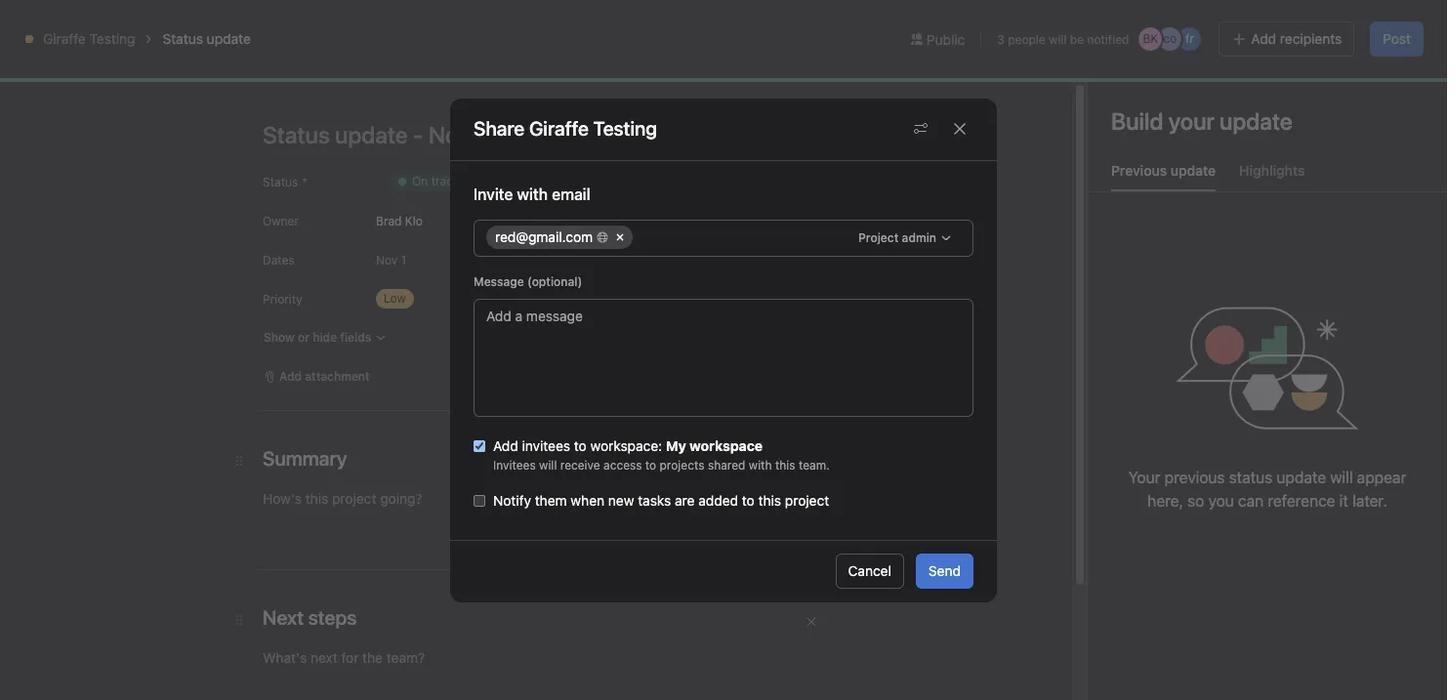 Task type: describe. For each thing, give the bounding box(es) containing it.
what's in my trial? button
[[1153, 10, 1272, 37]]

red@gmail.com
[[495, 228, 593, 245]]

previous update
[[1112, 162, 1216, 179]]

gantt
[[879, 122, 915, 139]]

co
[[1164, 31, 1177, 46]]

new
[[609, 492, 634, 508]]

cancel
[[848, 563, 892, 579]]

invitees
[[493, 458, 536, 472]]

dashboard link
[[557, 120, 644, 142]]

notify them when new tasks are added to this project
[[493, 492, 830, 508]]

to inside all attachments to tasks & messages in this project will appear here.
[[676, 320, 694, 343]]

project inside share giraffe testing 'dialog'
[[785, 492, 830, 508]]

update for status update
[[207, 30, 251, 47]]

messages
[[768, 320, 857, 343]]

(optional)
[[527, 274, 583, 289]]

priority
[[263, 292, 303, 307]]

timeline link
[[267, 120, 337, 142]]

appear here.
[[718, 348, 829, 370]]

add invitees to workspace: my workspace invitees will receive access to projects shared with this team.
[[493, 437, 830, 472]]

are
[[675, 492, 695, 508]]

share giraffe testing
[[474, 117, 658, 140]]

dates
[[263, 253, 295, 268]]

projects
[[660, 458, 705, 472]]

dashboard
[[573, 122, 644, 139]]

Title of update text field
[[263, 113, 849, 156]]

klo
[[405, 213, 423, 228]]

giraffe testing
[[43, 30, 135, 47]]

add billing info button
[[1284, 10, 1383, 37]]

&
[[750, 320, 763, 343]]

add inside the add invitees to workspace: my workspace invitees will receive access to projects shared with this team.
[[493, 437, 519, 454]]

when
[[571, 492, 605, 508]]

tasks inside share giraffe testing 'dialog'
[[638, 492, 671, 508]]

owner
[[263, 214, 299, 229]]

giraffe testing
[[529, 117, 658, 140]]

add recipients button
[[1220, 21, 1355, 57]]

people
[[1008, 32, 1046, 46]]

left
[[1123, 22, 1141, 37]]

tab list containing previous update
[[1088, 160, 1448, 192]]

3
[[998, 32, 1005, 46]]

Section title text field
[[263, 445, 347, 473]]

invite with email
[[474, 185, 591, 203]]

nov 1
[[376, 253, 407, 267]]

tasks inside all attachments to tasks & messages in this project will appear here.
[[698, 320, 745, 343]]

them
[[535, 492, 567, 508]]

*
[[302, 175, 308, 190]]

previous
[[1112, 162, 1168, 179]]

all attachments to tasks & messages in this project will appear here.
[[534, 320, 914, 370]]

this inside all attachments to tasks & messages in this project will appear here.
[[881, 320, 914, 343]]

2 vertical spatial this
[[759, 492, 782, 508]]

status for status *
[[263, 175, 298, 190]]

to right access
[[646, 458, 657, 472]]

so
[[1188, 492, 1205, 510]]

fr
[[1186, 31, 1195, 46]]

message
[[474, 274, 524, 289]]

what's
[[1162, 16, 1200, 30]]

send
[[929, 563, 961, 579]]

billing
[[1318, 16, 1351, 30]]

status for status update
[[163, 30, 203, 47]]

in inside all attachments to tasks & messages in this project will appear here.
[[861, 320, 877, 343]]

team.
[[799, 458, 830, 472]]

update inside your previous status update will appear here, so you can reference it later.
[[1277, 469, 1327, 487]]

with email
[[517, 185, 591, 203]]

will inside the add invitees to workspace: my workspace invitees will receive access to projects shared with this team.
[[539, 458, 557, 472]]

1
[[401, 253, 407, 267]]

nov
[[376, 253, 398, 267]]

attachments
[[561, 320, 671, 343]]

status
[[1230, 469, 1273, 487]]

invite
[[474, 185, 513, 203]]

status *
[[263, 175, 308, 190]]

giraffe testing link
[[43, 30, 135, 47]]

timeline
[[282, 122, 337, 139]]

Section title text field
[[263, 605, 357, 632]]

added
[[699, 492, 739, 508]]

will inside all attachments to tasks & messages in this project will appear here.
[[685, 348, 714, 370]]

project admin
[[859, 230, 937, 245]]

trial?
[[1236, 16, 1263, 30]]

add for add recipients
[[1252, 30, 1277, 47]]

to up receive
[[574, 437, 587, 454]]

can
[[1239, 492, 1264, 510]]



Task type: vqa. For each thing, say whether or not it's contained in the screenshot.
Send button
yes



Task type: locate. For each thing, give the bounding box(es) containing it.
my
[[666, 437, 687, 454]]

add
[[1292, 16, 1314, 30], [1252, 30, 1277, 47], [493, 437, 519, 454]]

project inside all attachments to tasks & messages in this project will appear here.
[[619, 348, 681, 370]]

0 vertical spatial this
[[881, 320, 914, 343]]

project permissions image
[[913, 121, 929, 137]]

update
[[207, 30, 251, 47], [1171, 162, 1216, 179], [1277, 469, 1327, 487]]

0 horizontal spatial status
[[163, 30, 203, 47]]

status right "testing"
[[163, 30, 203, 47]]

tab list
[[1088, 160, 1448, 192]]

with
[[749, 458, 772, 472]]

1 vertical spatial tasks
[[638, 492, 671, 508]]

list box
[[493, 8, 962, 39]]

your update
[[1169, 107, 1293, 135]]

1 vertical spatial status
[[263, 175, 298, 190]]

my
[[1216, 16, 1233, 30]]

message (optional)
[[474, 274, 583, 289]]

status
[[163, 30, 203, 47], [263, 175, 298, 190]]

1 horizontal spatial add
[[1252, 30, 1277, 47]]

appear
[[1358, 469, 1407, 487]]

ribbon image
[[35, 71, 59, 95]]

none checkbox inside share giraffe testing 'dialog'
[[474, 440, 486, 452]]

admin
[[902, 230, 937, 245]]

Notify them when new tasks are added to this project checkbox
[[474, 495, 486, 507]]

will left appear here.
[[685, 348, 714, 370]]

0 horizontal spatial in
[[861, 320, 877, 343]]

in inside what's in my trial? button
[[1203, 16, 1213, 30]]

tasks left '&'
[[698, 320, 745, 343]]

later.
[[1353, 492, 1388, 510]]

0 horizontal spatial project
[[619, 348, 681, 370]]

will up it
[[1331, 469, 1354, 487]]

remove section image
[[806, 457, 818, 469]]

add inside button
[[1292, 16, 1314, 30]]

red@gmail.com row
[[487, 225, 850, 254]]

send button
[[916, 554, 974, 589]]

calendar link
[[360, 120, 434, 142]]

it
[[1340, 492, 1349, 510]]

bk
[[1143, 31, 1159, 46]]

to right the attachments
[[676, 320, 694, 343]]

workflow link
[[458, 120, 534, 142]]

project down team. on the right bottom of the page
[[785, 492, 830, 508]]

1 vertical spatial project
[[785, 492, 830, 508]]

project
[[619, 348, 681, 370], [785, 492, 830, 508]]

days
[[1094, 22, 1120, 37]]

1 vertical spatial update
[[1171, 162, 1216, 179]]

3 people will be notified
[[998, 32, 1130, 46]]

invitees
[[522, 437, 571, 454]]

workspace:
[[591, 437, 663, 454]]

2 horizontal spatial add
[[1292, 16, 1314, 30]]

None text field
[[82, 65, 220, 101]]

recipients
[[1281, 30, 1343, 47]]

in right messages at the right
[[861, 320, 877, 343]]

info
[[1354, 16, 1375, 30]]

1 horizontal spatial update
[[1171, 162, 1216, 179]]

to right added
[[742, 492, 755, 508]]

0 horizontal spatial add
[[493, 437, 519, 454]]

build
[[1112, 107, 1164, 135]]

17 days left
[[1078, 22, 1141, 37]]

post
[[1384, 30, 1412, 47]]

0 horizontal spatial tasks
[[638, 492, 671, 508]]

here,
[[1148, 492, 1184, 510]]

testing
[[89, 30, 135, 47]]

cancel button
[[836, 554, 905, 589]]

0 horizontal spatial update
[[207, 30, 251, 47]]

project
[[859, 230, 899, 245]]

0 vertical spatial update
[[207, 30, 251, 47]]

workspace
[[690, 437, 763, 454]]

remove section image
[[806, 616, 818, 628]]

None checkbox
[[474, 440, 486, 452]]

this right 'with'
[[776, 458, 796, 472]]

notify
[[493, 492, 531, 508]]

will
[[1049, 32, 1067, 46], [685, 348, 714, 370], [539, 458, 557, 472], [1331, 469, 1354, 487]]

add billing info
[[1292, 16, 1375, 30]]

2 horizontal spatial update
[[1277, 469, 1327, 487]]

1 vertical spatial in
[[861, 320, 877, 343]]

this down 'with'
[[759, 492, 782, 508]]

post button
[[1371, 21, 1424, 57]]

will inside your previous status update will appear here, so you can reference it later.
[[1331, 469, 1354, 487]]

your
[[1129, 469, 1161, 487]]

Message (optional) text field
[[474, 298, 974, 417]]

add inside "button"
[[1252, 30, 1277, 47]]

project admin button
[[850, 224, 961, 252]]

0 vertical spatial tasks
[[698, 320, 745, 343]]

0 vertical spatial project
[[619, 348, 681, 370]]

your previous status update will appear here, so you can reference it later.
[[1129, 469, 1407, 510]]

previous
[[1165, 469, 1226, 487]]

in left my
[[1203, 16, 1213, 30]]

receive
[[561, 458, 601, 472]]

add recipients
[[1252, 30, 1343, 47]]

0 vertical spatial status
[[163, 30, 203, 47]]

add for add billing info
[[1292, 16, 1314, 30]]

build your update
[[1112, 107, 1293, 135]]

status left *
[[263, 175, 298, 190]]

all
[[534, 320, 556, 343]]

remove from starred image
[[257, 75, 273, 91]]

1 horizontal spatial status
[[263, 175, 298, 190]]

1 vertical spatial this
[[776, 458, 796, 472]]

this
[[881, 320, 914, 343], [776, 458, 796, 472], [759, 492, 782, 508]]

this inside the add invitees to workspace: my workspace invitees will receive access to projects shared with this team.
[[776, 458, 796, 472]]

workflow
[[473, 122, 534, 139]]

share
[[474, 117, 525, 140]]

to
[[676, 320, 694, 343], [574, 437, 587, 454], [646, 458, 657, 472], [742, 492, 755, 508]]

1 horizontal spatial in
[[1203, 16, 1213, 30]]

access
[[604, 458, 642, 472]]

update for previous update
[[1171, 162, 1216, 179]]

public
[[927, 31, 966, 47]]

will left "be"
[[1049, 32, 1067, 46]]

tasks left are
[[638, 492, 671, 508]]

reference
[[1268, 492, 1336, 510]]

this right messages at the right
[[881, 320, 914, 343]]

will down 'invitees'
[[539, 458, 557, 472]]

highlights
[[1240, 162, 1306, 179]]

notified
[[1088, 32, 1130, 46]]

red@gmail.com cell
[[487, 225, 633, 249]]

brad klo
[[376, 213, 423, 228]]

1 horizontal spatial project
[[785, 492, 830, 508]]

17
[[1078, 22, 1090, 37]]

giraffe
[[43, 30, 86, 47]]

close this dialog image
[[953, 121, 968, 137]]

share giraffe testing dialog
[[450, 98, 997, 602]]

shared
[[708, 458, 746, 472]]

calendar
[[376, 122, 434, 139]]

0 vertical spatial in
[[1203, 16, 1213, 30]]

1 horizontal spatial tasks
[[698, 320, 745, 343]]

project down the attachments
[[619, 348, 681, 370]]

Invite with email text field
[[636, 225, 651, 249]]

2 vertical spatial update
[[1277, 469, 1327, 487]]

what's in my trial?
[[1162, 16, 1263, 30]]



